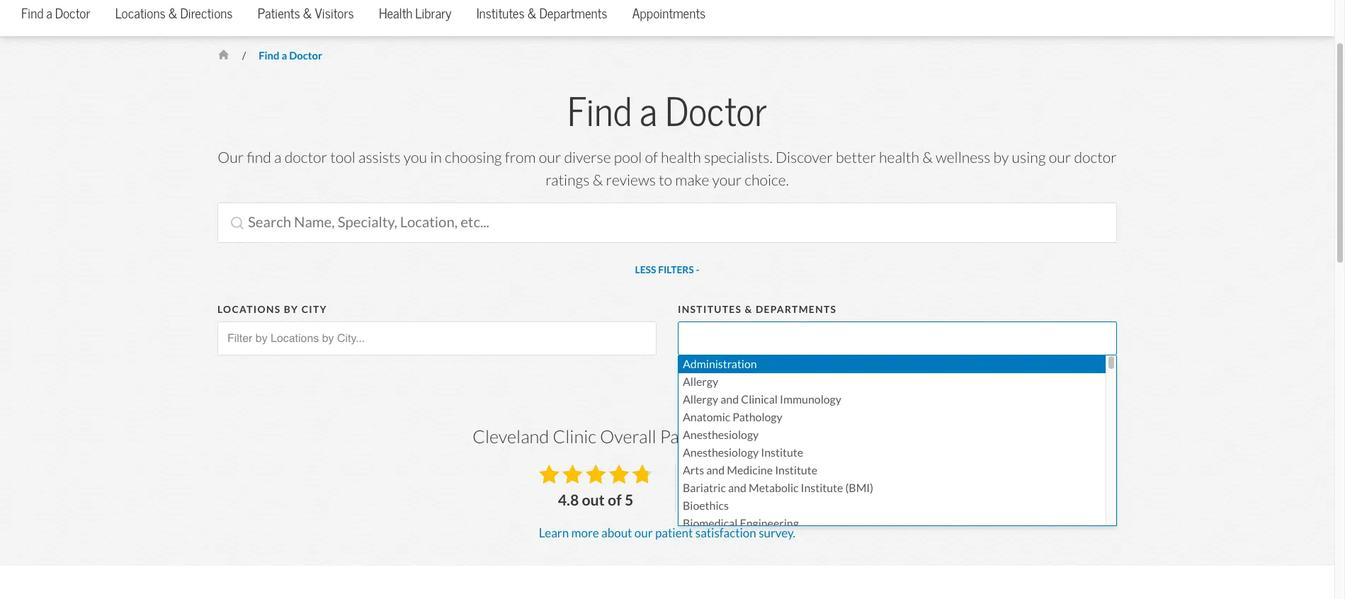 Task type: vqa. For each thing, say whether or not it's contained in the screenshot.
topmost "signs"
no



Task type: locate. For each thing, give the bounding box(es) containing it.
biomedical
[[683, 517, 738, 531]]

1 vertical spatial by
[[284, 303, 299, 316]]

by inside our find a doctor tool assists you in choosing from our diverse pool of health specialists. discover better health & wellness by using our doctor ratings & reviews to make your choice.
[[994, 148, 1009, 167]]

0 vertical spatial find
[[21, 5, 44, 22]]

2 anesthesiology from the top
[[683, 446, 759, 460]]

allergy down administration
[[683, 375, 719, 389]]

our up ratings
[[539, 148, 561, 167]]

0 vertical spatial by
[[994, 148, 1009, 167]]

reviews
[[606, 171, 656, 190]]

anatomic
[[683, 410, 731, 424]]

health up make at the top right of page
[[661, 148, 702, 167]]

doctor right using
[[1075, 148, 1117, 167]]

2 vertical spatial institute
[[801, 481, 844, 495]]

812,063
[[701, 460, 796, 493]]

institutes & departments link
[[477, 0, 608, 36]]

1 horizontal spatial find
[[259, 49, 280, 63]]

0 vertical spatial doctor
[[55, 5, 90, 22]]

by left using
[[994, 148, 1009, 167]]

locations & directions link
[[115, 0, 233, 36]]

bariatric
[[683, 481, 726, 495]]

administration
[[683, 357, 757, 371]]

allergy up anatomic
[[683, 393, 719, 407]]

institutes down filters
[[678, 303, 742, 316]]

find a doctor link
[[21, 0, 90, 36], [259, 49, 323, 63]]

satisfaction
[[719, 426, 809, 448]]

0 horizontal spatial locations
[[115, 5, 166, 22]]

1 horizontal spatial doctor
[[1075, 148, 1117, 167]]

/
[[242, 49, 246, 63]]

4.8 out of 5
[[558, 491, 634, 510]]

1 allergy from the top
[[683, 375, 719, 389]]

find a doctor
[[21, 5, 90, 22], [259, 49, 323, 63], [568, 88, 767, 137]]

engineering
[[740, 517, 799, 531]]

1 horizontal spatial institutes & departments
[[678, 303, 837, 316]]

doctor left tool at the left of the page
[[285, 148, 327, 167]]

0 horizontal spatial health
[[661, 148, 702, 167]]

and up 'bariatric'
[[707, 463, 725, 478]]

0 horizontal spatial find a doctor
[[21, 5, 90, 22]]

None text field
[[222, 323, 653, 354]]

locations
[[115, 5, 166, 22], [218, 303, 281, 316]]

immunology
[[780, 393, 842, 407]]

0 vertical spatial institute
[[761, 446, 804, 460]]

our
[[539, 148, 561, 167], [1049, 148, 1072, 167], [635, 526, 653, 541]]

0 horizontal spatial institutes & departments
[[477, 5, 608, 22]]

0 vertical spatial find a doctor
[[21, 5, 90, 22]]

institutes
[[477, 5, 525, 22], [678, 303, 742, 316]]

find
[[21, 5, 44, 22], [259, 49, 280, 63], [568, 88, 632, 137]]

our right 'about'
[[635, 526, 653, 541]]

anesthesiology down anatomic
[[683, 428, 759, 442]]

find a doctor for the left find a doctor link
[[21, 5, 90, 22]]

1 horizontal spatial institutes
[[678, 303, 742, 316]]

learn more about our patient satisfaction survey.
[[539, 526, 796, 541]]

health library link
[[379, 0, 452, 36]]

health right better on the top right
[[880, 148, 920, 167]]

of inside our find a doctor tool assists you in choosing from our diverse pool of health specialists. discover better health & wellness by using our doctor ratings & reviews to make your choice.
[[645, 148, 658, 167]]

choosing
[[445, 148, 502, 167]]

1 vertical spatial anesthesiology
[[683, 446, 759, 460]]

our
[[218, 148, 244, 167]]

more
[[572, 526, 599, 541]]

2 vertical spatial doctor
[[666, 88, 767, 137]]

1 vertical spatial and
[[707, 463, 725, 478]]

2 horizontal spatial find
[[568, 88, 632, 137]]

a
[[46, 5, 52, 22], [282, 49, 287, 63], [640, 88, 658, 137], [274, 148, 282, 167]]

about
[[602, 526, 632, 541]]

doctor
[[55, 5, 90, 22], [289, 49, 323, 63], [666, 88, 767, 137]]

institute
[[761, 446, 804, 460], [775, 463, 818, 478], [801, 481, 844, 495]]

0 vertical spatial anesthesiology
[[683, 428, 759, 442]]

appointments link
[[633, 0, 706, 36]]

1 horizontal spatial health
[[880, 148, 920, 167]]

0 horizontal spatial institutes
[[477, 5, 525, 22]]

1 horizontal spatial find a doctor
[[259, 49, 323, 63]]

our find a doctor tool assists you in choosing from our diverse pool of health specialists. discover better health & wellness by using our doctor ratings & reviews to make your choice.
[[218, 148, 1117, 190]]

0 vertical spatial institutes & departments
[[477, 5, 608, 22]]

1 horizontal spatial by
[[994, 148, 1009, 167]]

&
[[168, 5, 178, 22], [303, 5, 312, 22], [528, 5, 537, 22], [923, 148, 933, 167], [593, 171, 603, 190], [745, 303, 753, 316]]

1 vertical spatial institutes
[[678, 303, 742, 316]]

0 vertical spatial and
[[721, 393, 739, 407]]

0 vertical spatial allergy
[[683, 375, 719, 389]]

locations left city
[[218, 303, 281, 316]]

2 vertical spatial find a doctor
[[568, 88, 767, 137]]

doctor
[[285, 148, 327, 167], [1075, 148, 1117, 167]]

2 allergy from the top
[[683, 393, 719, 407]]

812,063 reviews
[[701, 460, 796, 510]]

0 vertical spatial find a doctor link
[[21, 0, 90, 36]]

2 horizontal spatial our
[[1049, 148, 1072, 167]]

0 horizontal spatial departments
[[540, 5, 608, 22]]

anesthesiology up arts
[[683, 446, 759, 460]]

health
[[661, 148, 702, 167], [880, 148, 920, 167]]

1 vertical spatial institute
[[775, 463, 818, 478]]

reviews
[[720, 491, 777, 510]]

ratings
[[546, 171, 590, 190]]

1 vertical spatial allergy
[[683, 393, 719, 407]]

locations & directions
[[115, 5, 233, 22]]

0 vertical spatial departments
[[540, 5, 608, 22]]

departments
[[540, 5, 608, 22], [756, 303, 837, 316]]

allergy
[[683, 375, 719, 389], [683, 393, 719, 407]]

and
[[721, 393, 739, 407], [707, 463, 725, 478], [729, 481, 747, 495]]

2 vertical spatial find
[[568, 88, 632, 137]]

city
[[302, 303, 327, 316]]

1 horizontal spatial doctor
[[289, 49, 323, 63]]

1 horizontal spatial locations
[[218, 303, 281, 316]]

locations for locations by city
[[218, 303, 281, 316]]

0 horizontal spatial find
[[21, 5, 44, 22]]

1 vertical spatial find
[[259, 49, 280, 63]]

1 horizontal spatial find a doctor link
[[259, 49, 323, 63]]

of
[[645, 148, 658, 167], [608, 491, 622, 510]]

None text field
[[683, 323, 800, 354]]

by left city
[[284, 303, 299, 316]]

0 vertical spatial of
[[645, 148, 658, 167]]

overall
[[600, 426, 657, 448]]

patient
[[656, 526, 693, 541]]

2 horizontal spatial doctor
[[666, 88, 767, 137]]

by
[[994, 148, 1009, 167], [284, 303, 299, 316]]

institutes right library
[[477, 5, 525, 22]]

of right pool
[[645, 148, 658, 167]]

anesthesiology
[[683, 428, 759, 442], [683, 446, 759, 460]]

and down medicine
[[729, 481, 747, 495]]

our right using
[[1049, 148, 1072, 167]]

1 horizontal spatial of
[[645, 148, 658, 167]]

0 horizontal spatial of
[[608, 491, 622, 510]]

1 vertical spatial find a doctor
[[259, 49, 323, 63]]

0 vertical spatial locations
[[115, 5, 166, 22]]

assists
[[359, 148, 401, 167]]

and up anatomic
[[721, 393, 739, 407]]

cleveland
[[473, 426, 549, 448]]

locations for locations & directions
[[115, 5, 166, 22]]

1 vertical spatial departments
[[756, 303, 837, 316]]

institutes & departments
[[477, 5, 608, 22], [678, 303, 837, 316]]

health
[[379, 5, 413, 22]]

1 vertical spatial doctor
[[289, 49, 323, 63]]

1 vertical spatial locations
[[218, 303, 281, 316]]

of left 5
[[608, 491, 622, 510]]

using
[[1012, 148, 1046, 167]]

0 horizontal spatial doctor
[[285, 148, 327, 167]]

1 horizontal spatial departments
[[756, 303, 837, 316]]

filters
[[659, 264, 694, 277]]

locations left directions at the left top of page
[[115, 5, 166, 22]]



Task type: describe. For each thing, give the bounding box(es) containing it.
2 health from the left
[[880, 148, 920, 167]]

survey.
[[759, 526, 796, 541]]

1 anesthesiology from the top
[[683, 428, 759, 442]]

administration allergy allergy and clinical immunology anatomic pathology anesthesiology anesthesiology institute arts and medicine institute bariatric and metabolic institute (bmi) bioethics biomedical engineering
[[683, 357, 874, 531]]

Search Name, Specialty, Location, etc... search field
[[218, 203, 1118, 243]]

find a doctor for the bottommost find a doctor link
[[259, 49, 323, 63]]

make
[[676, 171, 710, 190]]

5
[[625, 491, 634, 510]]

health library
[[379, 5, 452, 22]]

1 vertical spatial find a doctor link
[[259, 49, 323, 63]]

better
[[836, 148, 877, 167]]

0 horizontal spatial our
[[539, 148, 561, 167]]

2 vertical spatial and
[[729, 481, 747, 495]]

specialists.
[[705, 148, 773, 167]]

2 doctor from the left
[[1075, 148, 1117, 167]]

0 vertical spatial institutes
[[477, 5, 525, 22]]

satisfaction
[[696, 526, 757, 541]]

wellness
[[936, 148, 991, 167]]

appointments
[[633, 5, 706, 22]]

2 horizontal spatial find a doctor
[[568, 88, 767, 137]]

in
[[430, 148, 442, 167]]

patient
[[660, 426, 716, 448]]

star rating icons image
[[539, 465, 648, 485]]

1 doctor from the left
[[285, 148, 327, 167]]

discover
[[776, 148, 833, 167]]

0 horizontal spatial by
[[284, 303, 299, 316]]

learn more about our patient satisfaction survey. link
[[539, 526, 796, 541]]

arts
[[683, 463, 705, 478]]

library
[[416, 5, 452, 22]]

filters link
[[635, 260, 700, 282]]

clinical
[[742, 393, 778, 407]]

visitors
[[315, 5, 354, 22]]

a inside our find a doctor tool assists you in choosing from our diverse pool of health specialists. discover better health & wellness by using our doctor ratings & reviews to make your choice.
[[274, 148, 282, 167]]

find
[[247, 148, 271, 167]]

pathology
[[733, 410, 783, 424]]

clinic
[[553, 426, 597, 448]]

choice.
[[745, 171, 789, 190]]

from
[[505, 148, 536, 167]]

1 health from the left
[[661, 148, 702, 167]]

directions
[[180, 5, 233, 22]]

1 vertical spatial institutes & departments
[[678, 303, 837, 316]]

diverse
[[564, 148, 611, 167]]

1 vertical spatial of
[[608, 491, 622, 510]]

medicine
[[727, 463, 773, 478]]

0 horizontal spatial find a doctor link
[[21, 0, 90, 36]]

patients & visitors
[[258, 5, 354, 22]]

patients
[[258, 5, 300, 22]]

0 horizontal spatial doctor
[[55, 5, 90, 22]]

bioethics
[[683, 499, 729, 513]]

your
[[713, 171, 742, 190]]

to
[[659, 171, 673, 190]]

you
[[404, 148, 427, 167]]

4.8
[[558, 491, 579, 510]]

locations by city
[[218, 303, 327, 316]]

out
[[582, 491, 605, 510]]

1 horizontal spatial our
[[635, 526, 653, 541]]

patients & visitors link
[[258, 0, 354, 36]]

pool
[[614, 148, 642, 167]]

(bmi)
[[846, 481, 874, 495]]

cleveland clinic overall patient satisfaction rating
[[473, 426, 862, 448]]

rating
[[813, 426, 862, 448]]

metabolic
[[749, 481, 799, 495]]

learn
[[539, 526, 569, 541]]

tool
[[330, 148, 356, 167]]



